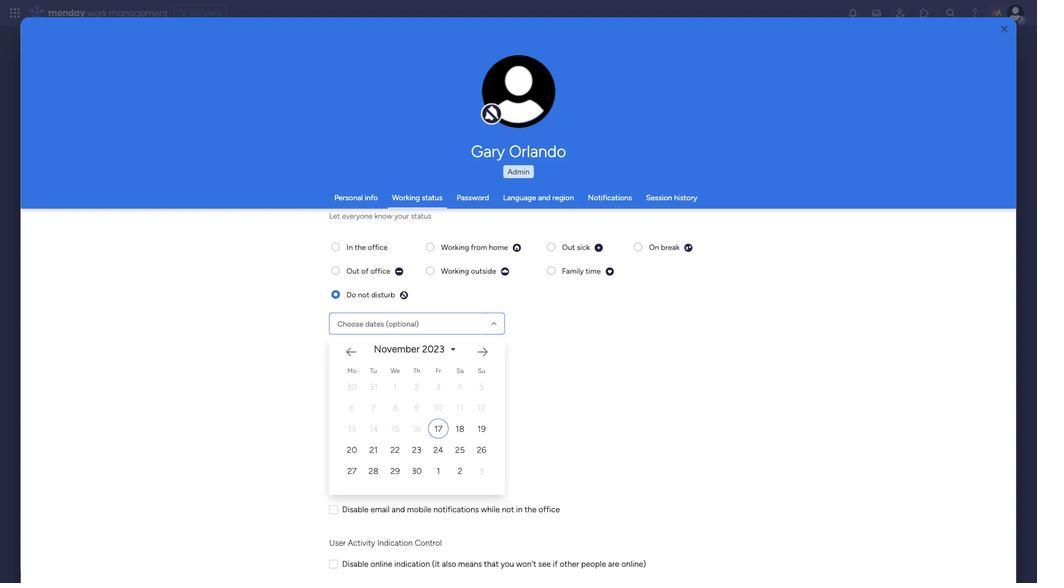 Task type: describe. For each thing, give the bounding box(es) containing it.
gary orlando image
[[1007, 4, 1024, 22]]

online
[[371, 559, 393, 569]]

inbox image
[[871, 8, 882, 18]]

1 vertical spatial and
[[392, 505, 405, 515]]

18
[[456, 424, 465, 434]]

indication
[[395, 559, 430, 569]]

your
[[395, 211, 409, 221]]

that
[[484, 559, 499, 569]]

17
[[435, 424, 443, 434]]

18 button
[[450, 419, 471, 439]]

26 button
[[472, 440, 492, 460]]

of
[[362, 266, 369, 276]]

know
[[375, 211, 393, 221]]

user activity indication control
[[330, 539, 442, 548]]

management
[[109, 7, 168, 19]]

work
[[87, 7, 107, 19]]

language and region link
[[503, 193, 574, 202]]

preview image for out of office
[[395, 267, 404, 276]]

do
[[347, 290, 356, 299]]

choose
[[338, 319, 364, 328]]

user
[[330, 539, 346, 548]]

gary orlando
[[471, 142, 566, 161]]

disable email and mobile notifications while not in the office
[[342, 505, 560, 515]]

22
[[391, 445, 400, 455]]

working for working outside
[[441, 266, 469, 276]]

working outside
[[441, 266, 496, 276]]

personal info link
[[334, 193, 378, 202]]

0 vertical spatial the
[[355, 243, 366, 252]]

22 button
[[385, 440, 406, 460]]

choose dates (optional)
[[338, 319, 419, 328]]

preview image for do not disturb
[[400, 291, 409, 300]]

november 2023 region
[[330, 330, 832, 495]]

personal
[[334, 193, 363, 202]]

21
[[370, 445, 378, 455]]

apps image
[[919, 8, 930, 18]]

28 button
[[364, 461, 384, 481]]

language
[[503, 193, 536, 202]]

do not disturb
[[347, 290, 395, 299]]

23 button
[[407, 440, 427, 460]]

disable online indication (it also means that you won't see if other people are online)
[[342, 559, 646, 569]]

25 button
[[450, 440, 471, 460]]

working from home
[[441, 243, 508, 252]]

change
[[496, 97, 520, 106]]

28
[[369, 466, 379, 476]]

monday
[[48, 7, 85, 19]]

dates
[[366, 319, 384, 328]]

mobile
[[407, 505, 432, 515]]

won't
[[516, 559, 537, 569]]

personal info
[[334, 193, 378, 202]]

23
[[412, 445, 422, 455]]

caret down image
[[451, 346, 456, 353]]

see
[[539, 559, 551, 569]]

everyone
[[342, 211, 373, 221]]

2 vertical spatial office
[[539, 505, 560, 515]]

30 button
[[407, 461, 427, 481]]

control
[[415, 539, 442, 548]]

search everything image
[[945, 8, 956, 18]]

info
[[365, 193, 378, 202]]

means
[[458, 559, 482, 569]]

november
[[374, 344, 420, 355]]

november 2023
[[374, 344, 445, 355]]

1 vertical spatial the
[[525, 505, 537, 515]]

2023
[[422, 344, 445, 355]]

sa
[[457, 367, 464, 375]]

fr
[[436, 367, 441, 375]]

working for working from home
[[441, 243, 469, 252]]

notifications link
[[588, 193, 632, 202]]

working for working status
[[392, 193, 420, 202]]

gary
[[471, 142, 505, 161]]

gary orlando button
[[370, 142, 667, 161]]

2 button
[[450, 461, 471, 481]]

session history link
[[646, 193, 697, 202]]

0 vertical spatial status
[[422, 193, 443, 202]]

27
[[348, 466, 357, 476]]

su
[[478, 367, 486, 375]]

break
[[661, 243, 680, 252]]



Task type: vqa. For each thing, say whether or not it's contained in the screenshot.
the Out associated with Out sick
yes



Task type: locate. For each thing, give the bounding box(es) containing it.
office for in the office
[[368, 243, 388, 252]]

24 button
[[428, 440, 449, 460]]

0 horizontal spatial the
[[355, 243, 366, 252]]

and
[[538, 193, 551, 202], [392, 505, 405, 515]]

29
[[391, 466, 400, 476]]

1 button
[[428, 461, 449, 481]]

while
[[481, 505, 500, 515]]

20 button
[[342, 440, 362, 460]]

1 vertical spatial out
[[347, 266, 360, 276]]

email
[[371, 505, 390, 515]]

preview image
[[684, 243, 693, 253], [395, 267, 404, 276], [501, 267, 510, 276], [605, 267, 615, 276], [400, 291, 409, 300]]

2 disable from the top
[[342, 559, 369, 569]]

20
[[347, 445, 357, 455]]

29 button
[[385, 461, 406, 481]]

let
[[330, 211, 340, 221]]

1 vertical spatial disable
[[342, 559, 369, 569]]

1 horizontal spatial and
[[538, 193, 551, 202]]

select product image
[[10, 8, 21, 18]]

preview image right time
[[605, 267, 615, 276]]

disable
[[342, 505, 369, 515], [342, 559, 369, 569]]

the
[[355, 243, 366, 252], [525, 505, 537, 515]]

language and region
[[503, 193, 574, 202]]

19 button
[[472, 419, 492, 439]]

preview image for working from home
[[513, 243, 522, 253]]

notifications
[[588, 193, 632, 202]]

status
[[422, 193, 443, 202], [411, 211, 432, 221]]

tu
[[370, 367, 377, 375]]

19
[[478, 424, 486, 434]]

21 button
[[364, 440, 384, 460]]

preview image for family time
[[605, 267, 615, 276]]

are
[[608, 559, 620, 569]]

1 disable from the top
[[342, 505, 369, 515]]

admin
[[508, 167, 530, 176]]

out left of
[[347, 266, 360, 276]]

out of office
[[347, 266, 391, 276]]

0 horizontal spatial not
[[358, 290, 370, 299]]

(it
[[432, 559, 440, 569]]

0 vertical spatial out
[[562, 243, 575, 252]]

26
[[477, 445, 487, 455]]

1 horizontal spatial out
[[562, 243, 575, 252]]

preview image for on break
[[684, 243, 693, 253]]

24
[[434, 445, 444, 455]]

home
[[489, 243, 508, 252]]

profile
[[522, 97, 542, 106]]

0 vertical spatial working
[[392, 193, 420, 202]]

working left outside
[[441, 266, 469, 276]]

outside
[[471, 266, 496, 276]]

working status link
[[392, 193, 443, 202]]

working up your
[[392, 193, 420, 202]]

change profile picture
[[496, 97, 542, 115]]

1 horizontal spatial preview image
[[595, 243, 604, 253]]

th
[[413, 367, 421, 375]]

17 button
[[428, 419, 449, 439]]

on break
[[649, 243, 680, 252]]

help image
[[969, 8, 980, 18]]

out
[[562, 243, 575, 252], [347, 266, 360, 276]]

disable down activity
[[342, 559, 369, 569]]

see
[[189, 8, 202, 18]]

30
[[412, 466, 422, 476]]

from
[[471, 243, 487, 252]]

preview image for working outside
[[501, 267, 510, 276]]

password link
[[457, 193, 489, 202]]

25
[[455, 445, 465, 455]]

not left in
[[502, 505, 514, 515]]

in
[[516, 505, 523, 515]]

out sick
[[562, 243, 590, 252]]

disturb
[[372, 290, 395, 299]]

invite members image
[[895, 8, 906, 18]]

2
[[458, 466, 463, 476]]

0 horizontal spatial and
[[392, 505, 405, 515]]

not right do
[[358, 290, 370, 299]]

notifications
[[434, 505, 479, 515]]

region
[[553, 193, 574, 202]]

online)
[[622, 559, 646, 569]]

office right of
[[371, 266, 391, 276]]

0 horizontal spatial preview image
[[513, 243, 522, 253]]

indication
[[378, 539, 413, 548]]

status left 'password' link
[[422, 193, 443, 202]]

1 vertical spatial working
[[441, 243, 469, 252]]

history
[[674, 193, 697, 202]]

and right email
[[392, 505, 405, 515]]

password
[[457, 193, 489, 202]]

office up out of office
[[368, 243, 388, 252]]

office for out of office
[[371, 266, 391, 276]]

1 horizontal spatial the
[[525, 505, 537, 515]]

disable for disable online indication (it also means that you won't see if other people are online)
[[342, 559, 369, 569]]

preview image right break
[[684, 243, 693, 253]]

the right "in"
[[355, 243, 366, 252]]

orlando
[[509, 142, 566, 161]]

in
[[347, 243, 353, 252]]

see plans button
[[174, 5, 226, 21]]

(optional)
[[386, 319, 419, 328]]

people
[[581, 559, 606, 569]]

working status
[[392, 193, 443, 202]]

notifications image
[[848, 8, 858, 18]]

office right in
[[539, 505, 560, 515]]

out left the sick
[[562, 243, 575, 252]]

0 vertical spatial office
[[368, 243, 388, 252]]

27 button
[[342, 461, 362, 481]]

1 vertical spatial office
[[371, 266, 391, 276]]

2 preview image from the left
[[595, 243, 604, 253]]

you
[[501, 559, 514, 569]]

1 vertical spatial not
[[502, 505, 514, 515]]

not
[[358, 290, 370, 299], [502, 505, 514, 515]]

0 vertical spatial and
[[538, 193, 551, 202]]

1 preview image from the left
[[513, 243, 522, 253]]

out for out sick
[[562, 243, 575, 252]]

1
[[437, 466, 440, 476]]

close image
[[1001, 25, 1008, 33]]

time
[[586, 266, 601, 276]]

the right in
[[525, 505, 537, 515]]

and left the region
[[538, 193, 551, 202]]

also
[[442, 559, 456, 569]]

sick
[[577, 243, 590, 252]]

1 horizontal spatial not
[[502, 505, 514, 515]]

if
[[553, 559, 558, 569]]

change profile picture button
[[482, 55, 556, 129]]

family
[[562, 266, 584, 276]]

on
[[649, 243, 659, 252]]

working left the from
[[441, 243, 469, 252]]

family time
[[562, 266, 601, 276]]

let everyone know your status
[[330, 211, 432, 221]]

gary orlando dialog
[[21, 17, 1016, 583]]

0 horizontal spatial out
[[347, 266, 360, 276]]

disable left email
[[342, 505, 369, 515]]

session history
[[646, 193, 697, 202]]

preview image right the sick
[[595, 243, 604, 253]]

activity
[[348, 539, 376, 548]]

session
[[646, 193, 672, 202]]

1 vertical spatial status
[[411, 211, 432, 221]]

preview image right disturb
[[400, 291, 409, 300]]

preview image for out sick
[[595, 243, 604, 253]]

preview image right home
[[513, 243, 522, 253]]

out for out of office
[[347, 266, 360, 276]]

see plans
[[189, 8, 222, 18]]

disable for disable email and mobile notifications while not in the office
[[342, 505, 369, 515]]

plans
[[204, 8, 222, 18]]

0 vertical spatial not
[[358, 290, 370, 299]]

preview image up disturb
[[395, 267, 404, 276]]

2 vertical spatial working
[[441, 266, 469, 276]]

picture
[[508, 106, 530, 115]]

office
[[368, 243, 388, 252], [371, 266, 391, 276], [539, 505, 560, 515]]

preview image right outside
[[501, 267, 510, 276]]

0 vertical spatial disable
[[342, 505, 369, 515]]

status down working status
[[411, 211, 432, 221]]

preview image
[[513, 243, 522, 253], [595, 243, 604, 253]]



